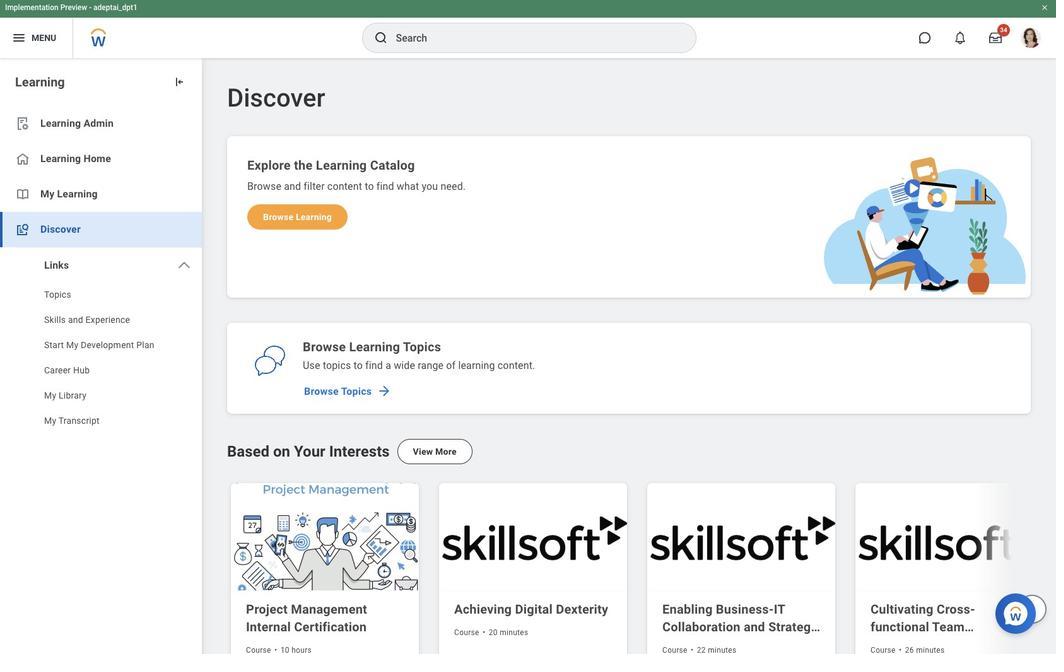 Task type: locate. For each thing, give the bounding box(es) containing it.
search image
[[373, 30, 388, 45]]

the
[[294, 158, 313, 173]]

1 horizontal spatial and
[[284, 181, 301, 193]]

my left transcript
[[44, 416, 56, 426]]

collaboration up the alignment
[[663, 620, 741, 635]]

0 vertical spatial topics
[[44, 290, 71, 300]]

skills and experience
[[44, 315, 130, 325]]

0 vertical spatial collaboration
[[663, 620, 741, 635]]

and left the filter
[[284, 181, 301, 193]]

find left a
[[366, 360, 383, 372]]

and right skills
[[68, 315, 83, 325]]

links
[[44, 259, 69, 271]]

start my development plan
[[44, 340, 155, 350]]

my right start
[[66, 340, 79, 350]]

preview
[[60, 3, 87, 12]]

links button
[[0, 248, 202, 283]]

0 horizontal spatial topics
[[44, 290, 71, 300]]

browse for browse topics
[[304, 385, 339, 397]]

1 vertical spatial to
[[354, 360, 363, 372]]

interests
[[329, 443, 390, 461]]

1 horizontal spatial to
[[365, 181, 374, 193]]

discover link
[[0, 212, 202, 247]]

business-
[[716, 602, 774, 617]]

achieving digital dexterity
[[454, 602, 609, 617]]

learning left admin
[[40, 117, 81, 129]]

your
[[294, 443, 326, 461]]

a
[[386, 360, 391, 372]]

2 horizontal spatial and
[[744, 620, 766, 635]]

learning up a
[[349, 340, 400, 355]]

inbox large image
[[990, 32, 1002, 44]]

content
[[327, 181, 362, 193]]

topics inside browse learning topics use topics to find a wide range of learning content.
[[403, 340, 441, 355]]

my
[[40, 188, 55, 200], [66, 340, 79, 350], [44, 391, 56, 401], [44, 416, 56, 426]]

browse topics link
[[299, 379, 395, 404]]

0 vertical spatial to
[[365, 181, 374, 193]]

list
[[0, 106, 202, 435], [0, 283, 202, 435], [227, 480, 1057, 655]]

2 horizontal spatial topics
[[403, 340, 441, 355]]

wide
[[394, 360, 415, 372]]

collaboration inside enabling business-it collaboration and strategic alignment
[[663, 620, 741, 635]]

my transcript link
[[0, 410, 202, 435]]

1 vertical spatial collaboration
[[871, 637, 949, 653]]

view more
[[413, 447, 457, 457]]

collaboration down "functional"
[[871, 637, 949, 653]]

browse inside browse learning topics use topics to find a wide range of learning content.
[[303, 340, 346, 355]]

learning admin
[[40, 117, 114, 129]]

browse and filter content to find what you need.
[[247, 181, 466, 193]]

explore
[[247, 158, 291, 173]]

find down 'catalog'
[[377, 181, 394, 193]]

menu banner
[[0, 0, 1057, 58]]

skills
[[44, 315, 66, 325]]

achieving
[[454, 602, 512, 617]]

1 vertical spatial topics
[[403, 340, 441, 355]]

you
[[422, 181, 438, 193]]

range
[[418, 360, 444, 372]]

cultivating cross- functional team collaboration
[[871, 602, 976, 653]]

my right book open icon
[[40, 188, 55, 200]]

my inside "link"
[[44, 391, 56, 401]]

my learning
[[40, 188, 98, 200]]

0 vertical spatial discover
[[227, 83, 325, 113]]

what
[[397, 181, 419, 193]]

and down business-
[[744, 620, 766, 635]]

home
[[84, 153, 111, 165]]

my transcript
[[44, 416, 100, 426]]

learning down 'learning home'
[[57, 188, 98, 200]]

browse for browse learning topics use topics to find a wide range of learning content.
[[303, 340, 346, 355]]

topics up range
[[403, 340, 441, 355]]

browse topics
[[304, 385, 372, 397]]

topics left the arrow right image
[[341, 385, 372, 397]]

explore the learning catalog
[[247, 158, 415, 173]]

discover
[[227, 83, 325, 113], [40, 223, 81, 235]]

my for my learning
[[40, 188, 55, 200]]

it
[[774, 602, 786, 617]]

learning up content
[[316, 158, 367, 173]]

topics
[[44, 290, 71, 300], [403, 340, 441, 355], [341, 385, 372, 397]]

to right content
[[365, 181, 374, 193]]

browse
[[247, 181, 282, 193], [263, 212, 294, 222], [303, 340, 346, 355], [304, 385, 339, 397]]

to inside browse learning topics use topics to find a wide range of learning content.
[[354, 360, 363, 372]]

alignment
[[663, 637, 723, 653]]

0 horizontal spatial discover
[[40, 223, 81, 235]]

my for my library
[[44, 391, 56, 401]]

browse learning
[[263, 212, 332, 222]]

and for browse
[[284, 181, 301, 193]]

to right topics
[[354, 360, 363, 372]]

browse for browse learning
[[263, 212, 294, 222]]

to
[[365, 181, 374, 193], [354, 360, 363, 372]]

collaboration
[[663, 620, 741, 635], [871, 637, 949, 653]]

topics up skills
[[44, 290, 71, 300]]

digital
[[515, 602, 553, 617]]

book open image
[[15, 187, 30, 202]]

learning home link
[[0, 141, 202, 177]]

minutes
[[500, 629, 529, 637]]

development
[[81, 340, 134, 350]]

0 vertical spatial find
[[377, 181, 394, 193]]

learning inside browse learning topics use topics to find a wide range of learning content.
[[349, 340, 400, 355]]

1 horizontal spatial collaboration
[[871, 637, 949, 653]]

more
[[436, 447, 457, 457]]

2 vertical spatial and
[[744, 620, 766, 635]]

my left library
[[44, 391, 56, 401]]

1 vertical spatial discover
[[40, 223, 81, 235]]

1 vertical spatial find
[[366, 360, 383, 372]]

project management internal certification
[[246, 602, 367, 635]]

team
[[933, 620, 965, 635]]

cultivating
[[871, 602, 934, 617]]

project management internal certification link
[[246, 601, 406, 636]]

0 horizontal spatial collaboration
[[663, 620, 741, 635]]

experience
[[86, 315, 130, 325]]

1 horizontal spatial discover
[[227, 83, 325, 113]]

achieving digital dexterity link
[[454, 601, 615, 618]]

use
[[303, 360, 320, 372]]

filter
[[304, 181, 325, 193]]

my learning link
[[0, 177, 202, 212]]

view more button
[[397, 439, 473, 465]]

1 horizontal spatial topics
[[341, 385, 372, 397]]

0 horizontal spatial to
[[354, 360, 363, 372]]

find
[[377, 181, 394, 193], [366, 360, 383, 372]]

0 horizontal spatial and
[[68, 315, 83, 325]]

learning
[[15, 74, 65, 90], [40, 117, 81, 129], [40, 153, 81, 165], [316, 158, 367, 173], [57, 188, 98, 200], [296, 212, 332, 222], [349, 340, 400, 355]]

career
[[44, 365, 71, 376]]

0 vertical spatial and
[[284, 181, 301, 193]]

and
[[284, 181, 301, 193], [68, 315, 83, 325], [744, 620, 766, 635]]

1 vertical spatial and
[[68, 315, 83, 325]]

and inside enabling business-it collaboration and strategic alignment
[[744, 620, 766, 635]]



Task type: describe. For each thing, give the bounding box(es) containing it.
list containing topics
[[0, 283, 202, 435]]

my library
[[44, 391, 87, 401]]

20 minutes
[[489, 629, 529, 637]]

find inside browse learning topics use topics to find a wide range of learning content.
[[366, 360, 383, 372]]

based on your interests
[[227, 443, 390, 461]]

learning admin link
[[0, 106, 202, 141]]

start my development plan link
[[0, 334, 202, 359]]

dexterity
[[556, 602, 609, 617]]

topics
[[323, 360, 351, 372]]

profile logan mcneil image
[[1021, 28, 1041, 51]]

20
[[489, 629, 498, 637]]

chevron up image
[[177, 258, 192, 273]]

notifications large image
[[954, 32, 967, 44]]

view
[[413, 447, 433, 457]]

certification
[[294, 620, 367, 635]]

chevron right image
[[1027, 604, 1038, 615]]

learning up my learning
[[40, 153, 81, 165]]

arrow right image
[[377, 384, 392, 399]]

enabling business-it collaboration and strategic alignment link
[[663, 601, 823, 653]]

menu button
[[0, 18, 73, 58]]

implementation
[[5, 3, 59, 12]]

34
[[1001, 27, 1008, 33]]

implementation preview -   adeptai_dpt1
[[5, 3, 138, 12]]

-
[[89, 3, 92, 12]]

enabling
[[663, 602, 713, 617]]

collaboration inside cultivating cross- functional team collaboration
[[871, 637, 949, 653]]

topics link
[[0, 283, 202, 309]]

home image
[[15, 151, 30, 167]]

project
[[246, 602, 288, 617]]

content.
[[498, 360, 536, 372]]

browse for browse and filter content to find what you need.
[[247, 181, 282, 193]]

management
[[291, 602, 367, 617]]

learning down menu dropdown button
[[15, 74, 65, 90]]

career hub
[[44, 365, 90, 376]]

2 vertical spatial topics
[[341, 385, 372, 397]]

my library link
[[0, 384, 202, 410]]

report parameter image
[[15, 116, 30, 131]]

34 button
[[982, 24, 1011, 52]]

and for skills
[[68, 315, 83, 325]]

transcript
[[59, 416, 100, 426]]

cultivating cross- functional team collaboration link
[[871, 601, 1031, 653]]

cross-
[[937, 602, 976, 617]]

catalog
[[370, 158, 415, 173]]

functional
[[871, 620, 930, 635]]

learning
[[459, 360, 495, 372]]

adeptai_dpt1
[[93, 3, 138, 12]]

learning home
[[40, 153, 111, 165]]

topics inside list
[[44, 290, 71, 300]]

start
[[44, 340, 64, 350]]

need.
[[441, 181, 466, 193]]

plan
[[137, 340, 155, 350]]

of
[[446, 360, 456, 372]]

my for my transcript
[[44, 416, 56, 426]]

based
[[227, 443, 270, 461]]

list containing project management internal certification
[[227, 480, 1057, 655]]

learning down the filter
[[296, 212, 332, 222]]

justify image
[[11, 30, 27, 45]]

browse learning topics use topics to find a wide range of learning content.
[[303, 340, 536, 372]]

internal
[[246, 620, 291, 635]]

enabling business-it collaboration and strategic alignment
[[663, 602, 822, 653]]

menu
[[32, 33, 56, 43]]

close environment banner image
[[1041, 4, 1049, 11]]

browse learning link
[[247, 205, 348, 230]]

skills and experience link
[[0, 309, 202, 334]]

course
[[454, 629, 480, 637]]

hub
[[73, 365, 90, 376]]

strategic
[[769, 620, 822, 635]]

career hub link
[[0, 359, 202, 384]]

Search Workday  search field
[[396, 24, 670, 52]]

list containing learning admin
[[0, 106, 202, 435]]

on
[[273, 443, 290, 461]]

transformation import image
[[173, 76, 186, 88]]

admin
[[84, 117, 114, 129]]

library
[[59, 391, 87, 401]]



Task type: vqa. For each thing, say whether or not it's contained in the screenshot.
4th Global from the bottom of the Worker Learning Enrollments element
no



